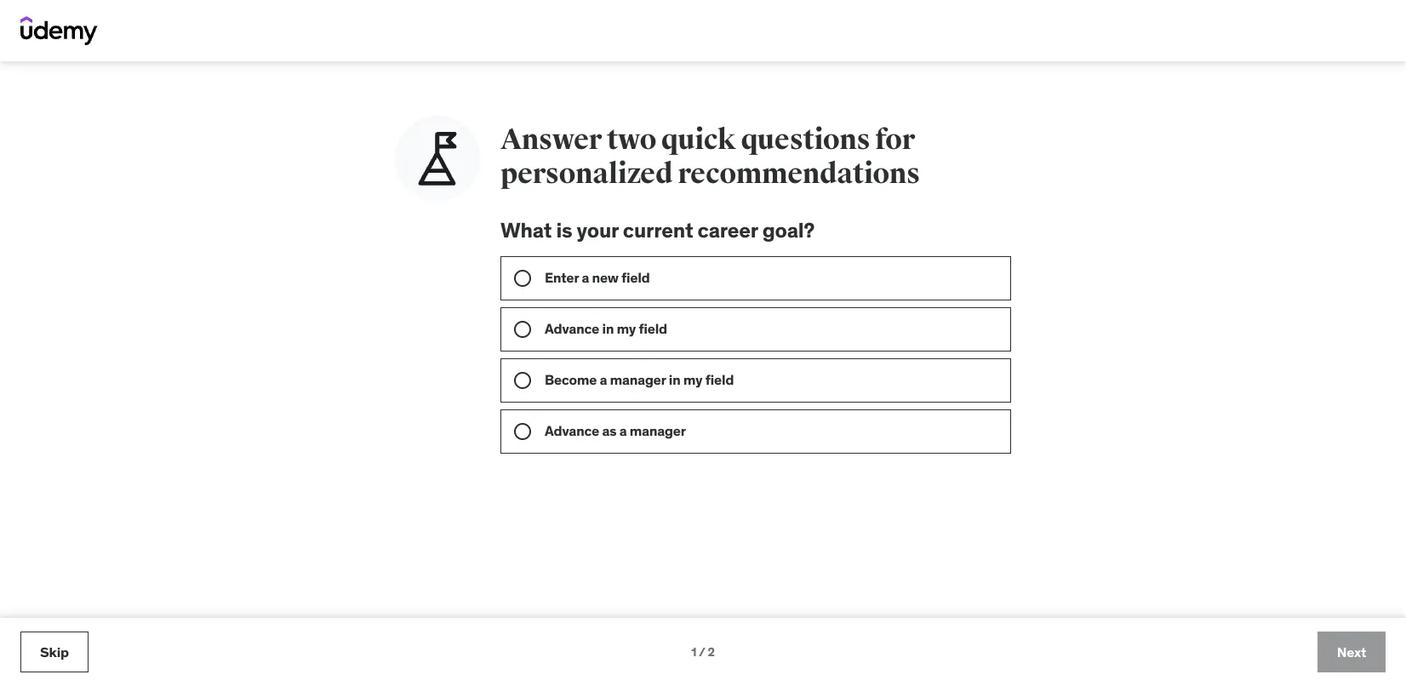 Task type: locate. For each thing, give the bounding box(es) containing it.
field
[[622, 269, 650, 286], [639, 320, 668, 337], [706, 371, 734, 389]]

advance left as
[[545, 422, 600, 440]]

0 horizontal spatial a
[[582, 269, 589, 286]]

advance up the become
[[545, 320, 600, 337]]

0 horizontal spatial in
[[602, 320, 614, 337]]

a right as
[[620, 422, 627, 440]]

two
[[607, 122, 656, 157]]

0 vertical spatial in
[[602, 320, 614, 337]]

1 vertical spatial my
[[684, 371, 703, 389]]

my
[[617, 320, 636, 337], [684, 371, 703, 389]]

0 vertical spatial manager
[[610, 371, 666, 389]]

become a manager in my field
[[545, 371, 734, 389]]

a left 'new'
[[582, 269, 589, 286]]

advance
[[545, 320, 600, 337], [545, 422, 600, 440]]

advance for advance in my field
[[545, 320, 600, 337]]

enter
[[545, 269, 579, 286]]

what
[[501, 217, 552, 243]]

in up advance as a manager
[[669, 371, 681, 389]]

1 advance from the top
[[545, 320, 600, 337]]

0 vertical spatial a
[[582, 269, 589, 286]]

is
[[556, 217, 573, 243]]

1 horizontal spatial my
[[684, 371, 703, 389]]

0 vertical spatial field
[[622, 269, 650, 286]]

in down 'new'
[[602, 320, 614, 337]]

0 vertical spatial my
[[617, 320, 636, 337]]

in
[[602, 320, 614, 337], [669, 371, 681, 389]]

0 vertical spatial advance
[[545, 320, 600, 337]]

a
[[582, 269, 589, 286], [600, 371, 607, 389], [620, 422, 627, 440]]

2 horizontal spatial a
[[620, 422, 627, 440]]

a for enter
[[582, 269, 589, 286]]

/
[[699, 644, 706, 660]]

enter a new field
[[545, 269, 650, 286]]

for
[[876, 122, 915, 157]]

advance in my field
[[545, 320, 668, 337]]

current
[[623, 217, 694, 243]]

2 advance from the top
[[545, 422, 600, 440]]

skip
[[40, 643, 69, 661]]

0 horizontal spatial my
[[617, 320, 636, 337]]

1 vertical spatial advance
[[545, 422, 600, 440]]

a right the become
[[600, 371, 607, 389]]

1 vertical spatial a
[[600, 371, 607, 389]]

questions
[[741, 122, 871, 157]]

1
[[692, 644, 697, 660]]

manager right as
[[630, 422, 686, 440]]

field for advance in my field
[[639, 320, 668, 337]]

manager up advance as a manager
[[610, 371, 666, 389]]

1 horizontal spatial a
[[600, 371, 607, 389]]

answer
[[501, 122, 602, 157]]

personalized
[[501, 156, 673, 191]]

1 vertical spatial manager
[[630, 422, 686, 440]]

1 vertical spatial field
[[639, 320, 668, 337]]

1 vertical spatial in
[[669, 371, 681, 389]]

1 / 2
[[692, 644, 715, 660]]

as
[[602, 422, 617, 440]]

advance as a manager
[[545, 422, 686, 440]]

manager
[[610, 371, 666, 389], [630, 422, 686, 440]]



Task type: vqa. For each thing, say whether or not it's contained in the screenshot.
career development link at the top of the page
no



Task type: describe. For each thing, give the bounding box(es) containing it.
next
[[1338, 643, 1367, 661]]

2
[[708, 644, 715, 660]]

career
[[698, 217, 758, 243]]

quick
[[662, 122, 736, 157]]

2 vertical spatial a
[[620, 422, 627, 440]]

recommendations
[[678, 156, 920, 191]]

2 vertical spatial field
[[706, 371, 734, 389]]

a for become
[[600, 371, 607, 389]]

advance for advance as a manager
[[545, 422, 600, 440]]

1 horizontal spatial in
[[669, 371, 681, 389]]

next button
[[1318, 632, 1386, 673]]

your
[[577, 217, 619, 243]]

become
[[545, 371, 597, 389]]

goal?
[[763, 217, 815, 243]]

udemy image
[[20, 16, 98, 45]]

field for enter a new field
[[622, 269, 650, 286]]

new
[[592, 269, 619, 286]]

skip link
[[20, 632, 89, 673]]

answer two quick questions for personalized recommendations
[[501, 122, 920, 191]]

what is your current career goal?
[[501, 217, 815, 243]]



